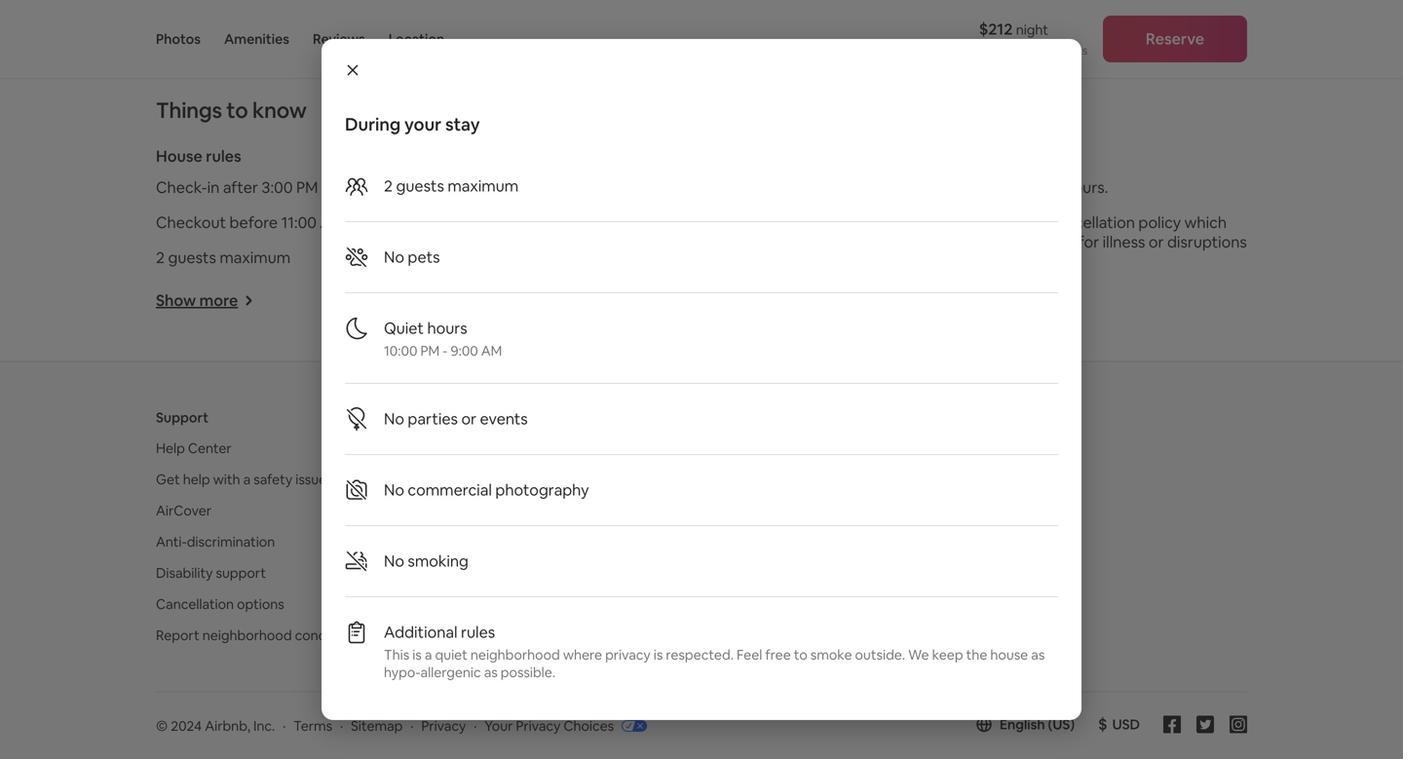 Task type: vqa. For each thing, say whether or not it's contained in the screenshot.
"rules" related to House
yes



Task type: locate. For each thing, give the bounding box(es) containing it.
in
[[207, 177, 220, 197]]

9:00
[[451, 342, 478, 360]]

reviews button
[[313, 0, 365, 78]]

am right the 9:00
[[481, 342, 502, 360]]

rules up quiet
[[461, 622, 495, 642]]

1 horizontal spatial privacy
[[516, 717, 561, 735]]

1 horizontal spatial a
[[425, 646, 432, 664]]

neighborhood down airbnb-
[[471, 646, 560, 664]]

cancellation up 'host's'
[[929, 177, 1016, 197]]

more down the without
[[569, 290, 607, 310]]

$212 night 194 reviews
[[979, 19, 1088, 58]]

the left the if
[[949, 212, 973, 232]]

after
[[223, 177, 258, 197]]

1 horizontal spatial rules
[[461, 622, 495, 642]]

1 vertical spatial for
[[1079, 232, 1100, 252]]

during your stay
[[345, 113, 480, 136]]

1 horizontal spatial pm
[[421, 342, 440, 360]]

reserve button
[[1103, 16, 1248, 62]]

2 no from the top
[[384, 409, 404, 429]]

to inside additional rules this is a quiet neighborhood where privacy is respected. feel free to smoke outside. we keep the house as hypo-allergenic as possible.
[[794, 646, 808, 664]]

maximum down before
[[220, 247, 291, 267]]

you
[[999, 232, 1025, 252]]

2 show more button from the left
[[525, 290, 623, 310]]

your up aircover for hosts link at the bottom of page
[[568, 439, 596, 457]]

show more down checkout
[[156, 290, 238, 310]]

guests down during your stay
[[396, 176, 444, 196]]

disability support link
[[156, 564, 266, 582]]

neighborhood inside additional rules this is a quiet neighborhood where privacy is respected. feel free to smoke outside. we keep the house as hypo-allergenic as possible.
[[471, 646, 560, 664]]

free
[[894, 177, 926, 197]]

1 horizontal spatial for
[[1019, 177, 1040, 197]]

reserve
[[1146, 29, 1205, 49]]

no left commercial
[[384, 480, 404, 500]]

to
[[226, 96, 248, 124], [794, 646, 808, 664]]

2 horizontal spatial or
[[1149, 232, 1164, 252]]

0 horizontal spatial rules
[[206, 146, 241, 166]]

1 horizontal spatial cancellation
[[1049, 212, 1136, 232]]

apartments
[[621, 595, 694, 613]]

outside.
[[855, 646, 906, 664]]

1 horizontal spatial aircover
[[522, 471, 578, 488]]

without
[[584, 212, 640, 232]]

1 vertical spatial to
[[794, 646, 808, 664]]

1 horizontal spatial show more button
[[525, 290, 623, 310]]

1 horizontal spatial maximum
[[448, 176, 519, 196]]

or right illness
[[1149, 232, 1164, 252]]

checkout before 11:00 am
[[156, 212, 344, 232]]

emergency
[[959, 595, 1030, 613]]

2 down 'during'
[[384, 176, 393, 196]]

no left the parties
[[384, 409, 404, 429]]

additional rules this is a quiet neighborhood where privacy is respected. feel free to smoke outside. we keep the house as hypo-allergenic as possible.
[[384, 622, 1048, 681]]

events
[[480, 409, 528, 429]]

report neighborhood concern link
[[156, 627, 347, 644]]

terms link
[[294, 717, 332, 735]]

policy
[[1139, 212, 1182, 232]]

airbnb-
[[522, 595, 570, 613]]

airbnb,
[[205, 717, 250, 735]]

discrimination
[[187, 533, 275, 551]]

0 vertical spatial aircover
[[522, 471, 578, 488]]

a left quiet
[[425, 646, 432, 664]]

1 vertical spatial maximum
[[220, 247, 291, 267]]

show more down caused
[[894, 294, 976, 314]]

for
[[1019, 177, 1040, 197], [1079, 232, 1100, 252], [581, 471, 599, 488]]

1 horizontal spatial neighborhood
[[471, 646, 560, 664]]

0 horizontal spatial a
[[243, 471, 251, 488]]

no for no commercial photography
[[384, 480, 404, 500]]

more down the by
[[938, 294, 976, 314]]

pm left -
[[421, 342, 440, 360]]

this
[[384, 646, 410, 664]]

0 vertical spatial to
[[226, 96, 248, 124]]

keep
[[932, 646, 964, 664]]

smoking
[[408, 551, 469, 571]]

0 horizontal spatial 2
[[156, 247, 165, 267]]

or inside the review the host's full cancellation policy which applies even if you cancel for illness or disruptions caused by covid-19.
[[1149, 232, 1164, 252]]

1 vertical spatial rules
[[461, 622, 495, 642]]

or inside house rules dialog
[[462, 409, 477, 429]]

anti-discrimination link
[[156, 533, 275, 551]]

guests
[[396, 176, 444, 196], [168, 247, 216, 267]]

friendly
[[570, 595, 618, 613]]

am right 11:00
[[320, 212, 344, 232]]

is right privacy
[[654, 646, 663, 664]]

rules
[[206, 146, 241, 166], [461, 622, 495, 642]]

pm right 3:00
[[296, 177, 318, 197]]

to right free
[[794, 646, 808, 664]]

aircover
[[522, 471, 578, 488], [156, 502, 212, 519]]

a
[[243, 471, 251, 488], [425, 646, 432, 664]]

0 vertical spatial neighborhood
[[202, 627, 292, 644]]

with
[[213, 471, 240, 488]]

0 horizontal spatial 2 guests maximum
[[156, 247, 291, 267]]

hours
[[427, 318, 468, 338]]

a inside additional rules this is a quiet neighborhood where privacy is respected. feel free to smoke outside. we keep the house as hypo-allergenic as possible.
[[425, 646, 432, 664]]

1 horizontal spatial am
[[481, 342, 502, 360]]

night
[[1016, 21, 1049, 39]]

show more
[[156, 290, 238, 310], [525, 290, 607, 310], [894, 294, 976, 314]]

1 vertical spatial 2 guests maximum
[[156, 247, 291, 267]]

navigate to instagram image
[[1230, 716, 1248, 733]]

more down checkout
[[199, 290, 238, 310]]

show down caused
[[894, 294, 934, 314]]

no left smoking
[[384, 551, 404, 571]]

1 horizontal spatial guests
[[396, 176, 444, 196]]

·
[[283, 717, 286, 735]]

additional
[[384, 622, 458, 642]]

as left 'possible.'
[[484, 664, 498, 681]]

1 vertical spatial your
[[568, 439, 596, 457]]

$
[[1099, 714, 1108, 734]]

1 horizontal spatial your
[[568, 439, 596, 457]]

0 vertical spatial your
[[405, 113, 442, 136]]

checkout
[[156, 212, 226, 232]]

0 horizontal spatial cancellation
[[929, 177, 1016, 197]]

2 horizontal spatial more
[[938, 294, 976, 314]]

or left events
[[462, 409, 477, 429]]

2 is from the left
[[654, 646, 663, 664]]

for inside the review the host's full cancellation policy which applies even if you cancel for illness or disruptions caused by covid-19.
[[1079, 232, 1100, 252]]

48
[[1043, 177, 1061, 197]]

for left hosts
[[581, 471, 599, 488]]

0 horizontal spatial show more button
[[156, 290, 254, 310]]

show more down heights
[[525, 290, 607, 310]]

cancellation
[[929, 177, 1016, 197], [1049, 212, 1136, 232]]

aircover up anti-
[[156, 502, 212, 519]]

maximum inside house rules dialog
[[448, 176, 519, 196]]

3 no from the top
[[384, 480, 404, 500]]

aircover for aircover for hosts
[[522, 471, 578, 488]]

cancellation
[[156, 595, 234, 613]]

rules up in
[[206, 146, 241, 166]]

4 no from the top
[[384, 551, 404, 571]]

safety
[[254, 471, 293, 488]]

quiet
[[384, 318, 424, 338]]

or right rails
[[675, 212, 690, 232]]

full
[[1024, 212, 1046, 232]]

0 vertical spatial guests
[[396, 176, 444, 196]]

show down heights
[[525, 290, 565, 310]]

1 horizontal spatial show more
[[525, 290, 607, 310]]

0 horizontal spatial pm
[[296, 177, 318, 197]]

2 guests maximum down checkout before 11:00 am
[[156, 247, 291, 267]]

1 vertical spatial am
[[481, 342, 502, 360]]

1 vertical spatial guests
[[168, 247, 216, 267]]

rules for house
[[206, 146, 241, 166]]

show more button down heights
[[525, 290, 623, 310]]

no left pets
[[384, 247, 404, 267]]

quiet hours 10:00 pm - 9:00 am
[[384, 318, 502, 360]]

free
[[766, 646, 791, 664]]

no for no smoking
[[384, 551, 404, 571]]

1 horizontal spatial more
[[569, 290, 607, 310]]

the right keep
[[967, 646, 988, 664]]

rails
[[643, 212, 671, 232]]

is right the this
[[413, 646, 422, 664]]

aircover for hosts link
[[522, 471, 638, 488]]

for left illness
[[1079, 232, 1100, 252]]

sitemap link
[[351, 717, 403, 735]]

for left 48
[[1019, 177, 1040, 197]]

covid-
[[970, 251, 1025, 271]]

1 vertical spatial cancellation
[[1049, 212, 1136, 232]]

1 horizontal spatial is
[[654, 646, 663, 664]]

as right 'house'
[[1032, 646, 1045, 664]]

0 horizontal spatial your
[[405, 113, 442, 136]]

2 guests maximum down stay
[[384, 176, 519, 196]]

protection
[[693, 212, 769, 232]]

1 horizontal spatial or
[[675, 212, 690, 232]]

show
[[156, 290, 196, 310], [525, 290, 565, 310], [894, 294, 934, 314]]

your left stay
[[405, 113, 442, 136]]

1 horizontal spatial 2
[[384, 176, 393, 196]]

0 horizontal spatial for
[[581, 471, 599, 488]]

0 vertical spatial 2
[[384, 176, 393, 196]]

1 is from the left
[[413, 646, 422, 664]]

1 vertical spatial aircover
[[156, 502, 212, 519]]

by
[[949, 251, 967, 271]]

show more button down checkout
[[156, 290, 254, 310]]

0 horizontal spatial privacy
[[421, 717, 466, 735]]

cancel
[[1029, 232, 1075, 252]]

sitemap
[[351, 717, 403, 735]]

0 vertical spatial rules
[[206, 146, 241, 166]]

usd
[[1113, 716, 1141, 733]]

show down checkout
[[156, 290, 196, 310]]

airbnb.org emergency stays link
[[889, 595, 1065, 613]]

privacy down allergenic
[[421, 717, 466, 735]]

0 vertical spatial maximum
[[448, 176, 519, 196]]

possible.
[[501, 664, 556, 681]]

your for airbnb
[[568, 439, 596, 457]]

maximum down stay
[[448, 176, 519, 196]]

1 horizontal spatial 2 guests maximum
[[384, 176, 519, 196]]

guests down checkout
[[168, 247, 216, 267]]

1 horizontal spatial to
[[794, 646, 808, 664]]

0 horizontal spatial is
[[413, 646, 422, 664]]

1 vertical spatial the
[[967, 646, 988, 664]]

1 show more button from the left
[[156, 290, 254, 310]]

a right with
[[243, 471, 251, 488]]

0 vertical spatial the
[[949, 212, 973, 232]]

2 vertical spatial for
[[581, 471, 599, 488]]

quiet
[[435, 646, 468, 664]]

0 vertical spatial pm
[[296, 177, 318, 197]]

© 2024 airbnb, inc.
[[156, 717, 275, 735]]

support
[[156, 409, 209, 426]]

neighborhood down options
[[202, 627, 292, 644]]

neighborhood
[[202, 627, 292, 644], [471, 646, 560, 664]]

help
[[183, 471, 210, 488]]

the
[[949, 212, 973, 232], [967, 646, 988, 664]]

rules inside additional rules this is a quiet neighborhood where privacy is respected. feel free to smoke outside. we keep the house as hypo-allergenic as possible.
[[461, 622, 495, 642]]

help center link
[[156, 439, 232, 457]]

2 privacy from the left
[[516, 717, 561, 735]]

privacy inside your privacy choices link
[[516, 717, 561, 735]]

your
[[405, 113, 442, 136], [568, 439, 596, 457]]

1 vertical spatial a
[[425, 646, 432, 664]]

hosts
[[602, 471, 638, 488]]

stay
[[445, 113, 480, 136]]

cancellation down hours.
[[1049, 212, 1136, 232]]

allergenic
[[421, 664, 481, 681]]

0 horizontal spatial or
[[462, 409, 477, 429]]

1 vertical spatial neighborhood
[[471, 646, 560, 664]]

0 horizontal spatial show
[[156, 290, 196, 310]]

2 inside house rules dialog
[[384, 176, 393, 196]]

aircover down airbnb
[[522, 471, 578, 488]]

to left know
[[226, 96, 248, 124]]

support
[[216, 564, 266, 582]]

caused
[[894, 251, 946, 271]]

-
[[443, 342, 448, 360]]

home
[[599, 439, 635, 457]]

2 guests maximum inside house rules dialog
[[384, 176, 519, 196]]

0 vertical spatial 2 guests maximum
[[384, 176, 519, 196]]

privacy right your
[[516, 717, 561, 735]]

before
[[230, 212, 278, 232]]

1 vertical spatial pm
[[421, 342, 440, 360]]

your inside house rules dialog
[[405, 113, 442, 136]]

0 vertical spatial am
[[320, 212, 344, 232]]

hours.
[[1065, 177, 1109, 197]]

2 down checkout
[[156, 247, 165, 267]]

2 horizontal spatial for
[[1079, 232, 1100, 252]]

0 horizontal spatial aircover
[[156, 502, 212, 519]]

0 horizontal spatial to
[[226, 96, 248, 124]]

1 no from the top
[[384, 247, 404, 267]]

reviews
[[1047, 43, 1088, 58]]



Task type: describe. For each thing, give the bounding box(es) containing it.
pm inside quiet hours 10:00 pm - 9:00 am
[[421, 342, 440, 360]]

illness
[[1103, 232, 1146, 252]]

house rules dialog
[[322, 39, 1082, 759]]

photography
[[496, 480, 589, 500]]

0 horizontal spatial neighborhood
[[202, 627, 292, 644]]

navigate to facebook image
[[1164, 716, 1181, 733]]

1 vertical spatial 2
[[156, 247, 165, 267]]

airbnb.org
[[889, 595, 956, 613]]

navigate to twitter image
[[1197, 716, 1215, 733]]

your privacy choices
[[485, 717, 614, 735]]

your privacy choices link
[[485, 717, 647, 736]]

0 vertical spatial for
[[1019, 177, 1040, 197]]

location button
[[389, 0, 445, 78]]

amenities button
[[224, 0, 289, 78]]

194
[[1026, 43, 1044, 58]]

hypo-
[[384, 664, 421, 681]]

choices
[[564, 717, 614, 735]]

©
[[156, 717, 168, 735]]

$ usd
[[1099, 714, 1141, 734]]

cancellation options link
[[156, 595, 284, 613]]

0 vertical spatial a
[[243, 471, 251, 488]]

photos button
[[156, 0, 201, 78]]

review
[[894, 212, 945, 232]]

heights without rails or protection
[[525, 212, 769, 232]]

check-
[[156, 177, 207, 197]]

newsroom link
[[889, 439, 957, 457]]

your
[[485, 717, 513, 735]]

aircover for the aircover link
[[156, 502, 212, 519]]

help center
[[156, 439, 232, 457]]

0 horizontal spatial more
[[199, 290, 238, 310]]

newsroom
[[889, 439, 957, 457]]

(us)
[[1048, 716, 1075, 733]]

1 horizontal spatial show
[[525, 290, 565, 310]]

0 horizontal spatial am
[[320, 212, 344, 232]]

19.
[[1025, 251, 1044, 271]]

0 horizontal spatial as
[[484, 664, 498, 681]]

english
[[1000, 716, 1046, 733]]

center
[[188, 439, 232, 457]]

privacy link
[[421, 717, 466, 735]]

applies
[[894, 232, 945, 252]]

disruptions
[[1168, 232, 1248, 252]]

feel
[[737, 646, 763, 664]]

am inside quiet hours 10:00 pm - 9:00 am
[[481, 342, 502, 360]]

which
[[1185, 212, 1227, 232]]

2024
[[171, 717, 202, 735]]

the inside the review the host's full cancellation policy which applies even if you cancel for illness or disruptions caused by covid-19.
[[949, 212, 973, 232]]

cancellation options
[[156, 595, 284, 613]]

respected.
[[666, 646, 734, 664]]

check-in after 3:00 pm
[[156, 177, 318, 197]]

heights
[[525, 212, 581, 232]]

no for no parties or events
[[384, 409, 404, 429]]

amenities
[[224, 30, 289, 48]]

1 privacy from the left
[[421, 717, 466, 735]]

3:00
[[262, 177, 293, 197]]

airbnb your home link
[[522, 439, 635, 457]]

location
[[389, 30, 445, 48]]

things
[[156, 96, 222, 124]]

we
[[909, 646, 929, 664]]

report neighborhood concern
[[156, 627, 347, 644]]

reviews
[[313, 30, 365, 48]]

0 horizontal spatial maximum
[[220, 247, 291, 267]]

aircover for hosts
[[522, 471, 638, 488]]

english (us) button
[[977, 716, 1075, 733]]

the inside additional rules this is a quiet neighborhood where privacy is respected. feel free to smoke outside. we keep the house as hypo-allergenic as possible.
[[967, 646, 988, 664]]

guests inside house rules dialog
[[396, 176, 444, 196]]

your for during
[[405, 113, 442, 136]]

no parties or events
[[384, 409, 528, 429]]

0 horizontal spatial guests
[[168, 247, 216, 267]]

aircover link
[[156, 502, 212, 519]]

get
[[156, 471, 180, 488]]

airbnb-friendly apartments link
[[522, 595, 694, 613]]

concern
[[295, 627, 347, 644]]

privacy
[[605, 646, 651, 664]]

2 horizontal spatial show more
[[894, 294, 976, 314]]

options
[[237, 595, 284, 613]]

anti-discrimination
[[156, 533, 275, 551]]

issue
[[296, 471, 327, 488]]

during
[[345, 113, 401, 136]]

cancellation inside the review the host's full cancellation policy which applies even if you cancel for illness or disruptions caused by covid-19.
[[1049, 212, 1136, 232]]

rules for additional
[[461, 622, 495, 642]]

1 horizontal spatial as
[[1032, 646, 1045, 664]]

0 horizontal spatial show more
[[156, 290, 238, 310]]

smoke
[[811, 646, 852, 664]]

$212
[[979, 19, 1013, 39]]

house
[[156, 146, 203, 166]]

0 vertical spatial cancellation
[[929, 177, 1016, 197]]

no pets
[[384, 247, 440, 267]]

know
[[252, 96, 307, 124]]

get help with a safety issue
[[156, 471, 327, 488]]

anti-
[[156, 533, 187, 551]]

2 horizontal spatial show
[[894, 294, 934, 314]]

help
[[156, 439, 185, 457]]

no for no pets
[[384, 247, 404, 267]]

no smoking
[[384, 551, 469, 571]]

free cancellation for 48 hours.
[[894, 177, 1109, 197]]

11:00
[[281, 212, 317, 232]]

disability
[[156, 564, 213, 582]]

inc.
[[253, 717, 275, 735]]

terms
[[294, 717, 332, 735]]



